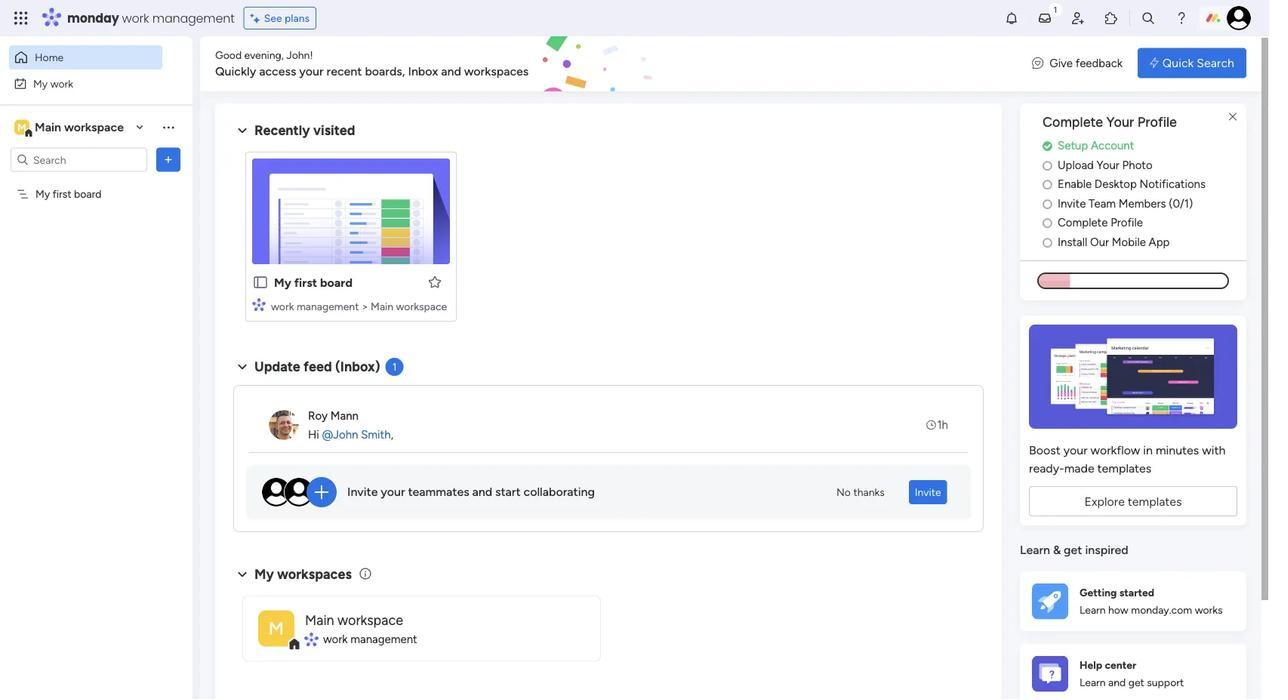 Task type: vqa. For each thing, say whether or not it's contained in the screenshot.
John!
yes



Task type: locate. For each thing, give the bounding box(es) containing it.
workspace up work management
[[337, 611, 403, 628]]

profile
[[1137, 114, 1177, 130], [1111, 215, 1143, 229]]

explore templates button
[[1029, 486, 1237, 516]]

main inside workspace selection element
[[35, 120, 61, 134]]

complete up setup
[[1043, 114, 1103, 130]]

2 horizontal spatial your
[[1064, 442, 1088, 457]]

0 vertical spatial templates
[[1097, 460, 1152, 475]]

complete for complete your profile
[[1043, 114, 1103, 130]]

complete
[[1043, 114, 1103, 130], [1058, 215, 1108, 229]]

dapulse x slim image
[[1224, 108, 1242, 126]]

v2 user feedback image
[[1032, 54, 1044, 71]]

give feedback
[[1050, 56, 1123, 69]]

3 circle o image from the top
[[1043, 236, 1052, 247]]

1 vertical spatial your
[[1097, 158, 1120, 171]]

work inside button
[[50, 77, 73, 90]]

getting started element
[[1020, 571, 1246, 631]]

board up work management > main workspace
[[320, 275, 353, 289]]

m
[[17, 121, 26, 134], [269, 617, 284, 639]]

workspaces up workspace icon
[[277, 566, 352, 582]]

2 vertical spatial main
[[305, 611, 334, 628]]

good
[[215, 48, 242, 61]]

0 horizontal spatial main
[[35, 120, 61, 134]]

0 vertical spatial main workspace
[[35, 120, 124, 134]]

1 vertical spatial templates
[[1128, 494, 1182, 508]]

1 vertical spatial my first board
[[274, 275, 353, 289]]

and right inbox
[[441, 63, 461, 78]]

1 horizontal spatial my first board
[[274, 275, 353, 289]]

your up made
[[1064, 442, 1088, 457]]

learn for getting
[[1080, 603, 1106, 616]]

workspace up search in workspace field
[[64, 120, 124, 134]]

circle o image inside the enable desktop notifications link
[[1043, 178, 1052, 190]]

profile up setup account link
[[1137, 114, 1177, 130]]

workspace image
[[14, 119, 29, 136]]

1 vertical spatial main workspace
[[305, 611, 403, 628]]

close recently visited image
[[233, 121, 251, 139]]

and left the start
[[472, 484, 492, 499]]

my right public board "icon"
[[274, 275, 291, 289]]

workspaces
[[464, 63, 529, 78], [277, 566, 352, 582]]

made
[[1064, 460, 1094, 475]]

templates
[[1097, 460, 1152, 475], [1128, 494, 1182, 508]]

my work button
[[9, 71, 162, 96]]

my right close my workspaces icon
[[254, 566, 274, 582]]

0 vertical spatial main
[[35, 120, 61, 134]]

board down search in workspace field
[[74, 188, 101, 200]]

close my workspaces image
[[233, 565, 251, 583]]

get
[[1064, 542, 1082, 557], [1128, 676, 1144, 689]]

templates down workflow on the right bottom of the page
[[1097, 460, 1152, 475]]

1 horizontal spatial first
[[294, 275, 317, 289]]

2 vertical spatial learn
[[1080, 676, 1106, 689]]

your down account
[[1097, 158, 1120, 171]]

1 vertical spatial get
[[1128, 676, 1144, 689]]

learn down help
[[1080, 676, 1106, 689]]

0 horizontal spatial my first board
[[35, 188, 101, 200]]

0 horizontal spatial first
[[53, 188, 71, 200]]

templates right explore
[[1128, 494, 1182, 508]]

1 vertical spatial learn
[[1080, 603, 1106, 616]]

workspace down add to favorites icon
[[396, 299, 447, 312]]

first right public board "icon"
[[294, 275, 317, 289]]

1 vertical spatial circle o image
[[1043, 178, 1052, 190]]

circle o image left enable
[[1043, 178, 1052, 190]]

install our mobile app
[[1058, 235, 1170, 248]]

2 vertical spatial workspace
[[337, 611, 403, 628]]

circle o image
[[1043, 159, 1052, 170], [1043, 178, 1052, 190]]

your
[[299, 63, 324, 78], [1064, 442, 1088, 457], [381, 484, 405, 499]]

explore
[[1084, 494, 1125, 508]]

invite for team
[[1058, 196, 1086, 210]]

2 horizontal spatial invite
[[1058, 196, 1086, 210]]

main workspace up search in workspace field
[[35, 120, 124, 134]]

1 vertical spatial and
[[472, 484, 492, 499]]

0 vertical spatial m
[[17, 121, 26, 134]]

1 vertical spatial profile
[[1111, 215, 1143, 229]]

my down search in workspace field
[[35, 188, 50, 200]]

2 horizontal spatial and
[[1108, 676, 1126, 689]]

1 circle o image from the top
[[1043, 159, 1052, 170]]

your left teammates
[[381, 484, 405, 499]]

and inside help center learn and get support
[[1108, 676, 1126, 689]]

complete up install on the top right of page
[[1058, 215, 1108, 229]]

1 horizontal spatial m
[[269, 617, 284, 639]]

0 vertical spatial first
[[53, 188, 71, 200]]

and
[[441, 63, 461, 78], [472, 484, 492, 499], [1108, 676, 1126, 689]]

circle o image inside complete profile link
[[1043, 217, 1052, 228]]

1 horizontal spatial your
[[381, 484, 405, 499]]

2 vertical spatial your
[[381, 484, 405, 499]]

0 horizontal spatial workspaces
[[277, 566, 352, 582]]

invite team members (0/1)
[[1058, 196, 1193, 210]]

2 circle o image from the top
[[1043, 217, 1052, 228]]

circle o image left install on the top right of page
[[1043, 236, 1052, 247]]

my down home
[[33, 77, 48, 90]]

m inside workspace image
[[17, 121, 26, 134]]

boost
[[1029, 442, 1061, 457]]

0 vertical spatial my first board
[[35, 188, 101, 200]]

circle o image inside install our mobile app link
[[1043, 236, 1052, 247]]

roy mann
[[308, 409, 359, 422]]

0 vertical spatial and
[[441, 63, 461, 78]]

first inside list box
[[53, 188, 71, 200]]

and for invite
[[472, 484, 492, 499]]

public board image
[[252, 274, 269, 290]]

1 horizontal spatial workspaces
[[464, 63, 529, 78]]

2 vertical spatial circle o image
[[1043, 236, 1052, 247]]

main right workspace image
[[35, 120, 61, 134]]

1 horizontal spatial invite
[[915, 485, 941, 498]]

account
[[1091, 138, 1134, 152]]

1 image
[[1049, 1, 1062, 18]]

your down john!
[[299, 63, 324, 78]]

2 circle o image from the top
[[1043, 178, 1052, 190]]

invite inside invite team members (0/1) link
[[1058, 196, 1086, 210]]

getting started learn how monday.com works
[[1080, 586, 1223, 616]]

v2 bolt switch image
[[1150, 54, 1159, 71]]

members
[[1119, 196, 1166, 210]]

circle o image inside invite team members (0/1) link
[[1043, 198, 1052, 209]]

workspace
[[64, 120, 124, 134], [396, 299, 447, 312], [337, 611, 403, 628]]

1 vertical spatial main
[[371, 299, 393, 312]]

how
[[1108, 603, 1128, 616]]

start
[[495, 484, 521, 499]]

invite button
[[909, 480, 947, 504]]

0 vertical spatial complete
[[1043, 114, 1103, 130]]

1 circle o image from the top
[[1043, 198, 1052, 209]]

learn
[[1020, 542, 1050, 557], [1080, 603, 1106, 616], [1080, 676, 1106, 689]]

2 horizontal spatial main
[[371, 299, 393, 312]]

1 vertical spatial first
[[294, 275, 317, 289]]

1 vertical spatial complete
[[1058, 215, 1108, 229]]

invite
[[1058, 196, 1086, 210], [347, 484, 378, 499], [915, 485, 941, 498]]

your inside "good evening, john! quickly access your recent boards, inbox and workspaces"
[[299, 63, 324, 78]]

john smith image
[[1227, 6, 1251, 30]]

1 horizontal spatial get
[[1128, 676, 1144, 689]]

work up update
[[271, 299, 294, 312]]

your inside boost your workflow in minutes with ready-made templates
[[1064, 442, 1088, 457]]

main right workspace icon
[[305, 611, 334, 628]]

my first board list box
[[0, 178, 193, 411]]

notifications image
[[1004, 11, 1019, 26]]

monday
[[67, 9, 119, 26]]

0 vertical spatial learn
[[1020, 542, 1050, 557]]

work right monday
[[122, 9, 149, 26]]

workspace image
[[258, 610, 294, 646]]

1 vertical spatial m
[[269, 617, 284, 639]]

0 vertical spatial board
[[74, 188, 101, 200]]

help center learn and get support
[[1080, 658, 1184, 689]]

board
[[74, 188, 101, 200], [320, 275, 353, 289]]

help image
[[1174, 11, 1189, 26]]

main right >
[[371, 299, 393, 312]]

see plans button
[[244, 7, 316, 29]]

my first board up work management > main workspace
[[274, 275, 353, 289]]

1 vertical spatial circle o image
[[1043, 217, 1052, 228]]

apps image
[[1104, 11, 1119, 26]]

work down home
[[50, 77, 73, 90]]

0 vertical spatial workspace
[[64, 120, 124, 134]]

no
[[836, 485, 851, 498]]

circle o image down check circle image
[[1043, 159, 1052, 170]]

and for help
[[1108, 676, 1126, 689]]

main
[[35, 120, 61, 134], [371, 299, 393, 312], [305, 611, 334, 628]]

learn down the getting
[[1080, 603, 1106, 616]]

option
[[0, 180, 193, 183]]

circle o image left the complete profile
[[1043, 217, 1052, 228]]

main workspace up work management
[[305, 611, 403, 628]]

invite inside 'invite' button
[[915, 485, 941, 498]]

m for workspace icon
[[269, 617, 284, 639]]

boards,
[[365, 63, 405, 78]]

my work
[[33, 77, 73, 90]]

1 horizontal spatial board
[[320, 275, 353, 289]]

0 horizontal spatial board
[[74, 188, 101, 200]]

0 horizontal spatial get
[[1064, 542, 1082, 557]]

1 vertical spatial your
[[1064, 442, 1088, 457]]

inspired
[[1085, 542, 1128, 557]]

0 vertical spatial your
[[299, 63, 324, 78]]

works
[[1195, 603, 1223, 616]]

your
[[1106, 114, 1134, 130], [1097, 158, 1120, 171]]

circle o image
[[1043, 198, 1052, 209], [1043, 217, 1052, 228], [1043, 236, 1052, 247]]

0 vertical spatial circle o image
[[1043, 159, 1052, 170]]

update feed (inbox)
[[254, 358, 380, 374]]

evening,
[[244, 48, 284, 61]]

0 vertical spatial profile
[[1137, 114, 1177, 130]]

2 vertical spatial management
[[351, 632, 417, 646]]

1 horizontal spatial main
[[305, 611, 334, 628]]

workspaces right inbox
[[464, 63, 529, 78]]

first down search in workspace field
[[53, 188, 71, 200]]

m inside workspace icon
[[269, 617, 284, 639]]

0 horizontal spatial your
[[299, 63, 324, 78]]

circle o image inside upload your photo link
[[1043, 159, 1052, 170]]

1 horizontal spatial and
[[472, 484, 492, 499]]

your for photo
[[1097, 158, 1120, 171]]

roy
[[308, 409, 328, 422]]

learn inside getting started learn how monday.com works
[[1080, 603, 1106, 616]]

0 horizontal spatial m
[[17, 121, 26, 134]]

upload
[[1058, 158, 1094, 171]]

my inside my first board list box
[[35, 188, 50, 200]]

learn inside help center learn and get support
[[1080, 676, 1106, 689]]

management
[[152, 9, 235, 26], [297, 299, 359, 312], [351, 632, 417, 646]]

my
[[33, 77, 48, 90], [35, 188, 50, 200], [274, 275, 291, 289], [254, 566, 274, 582]]

recent
[[327, 63, 362, 78]]

circle o image left team
[[1043, 198, 1052, 209]]

feedback
[[1076, 56, 1123, 69]]

invite members image
[[1071, 11, 1086, 26]]

john!
[[286, 48, 313, 61]]

profile inside complete profile link
[[1111, 215, 1143, 229]]

notifications
[[1140, 177, 1206, 190]]

search everything image
[[1141, 11, 1156, 26]]

work
[[122, 9, 149, 26], [50, 77, 73, 90], [271, 299, 294, 312], [323, 632, 348, 646]]

0 vertical spatial workspaces
[[464, 63, 529, 78]]

your for invite your teammates and start collaborating
[[381, 484, 405, 499]]

search
[[1197, 55, 1234, 70]]

1 vertical spatial management
[[297, 299, 359, 312]]

2 vertical spatial and
[[1108, 676, 1126, 689]]

learn left the &
[[1020, 542, 1050, 557]]

get down center
[[1128, 676, 1144, 689]]

0 vertical spatial your
[[1106, 114, 1134, 130]]

my first board down search in workspace field
[[35, 188, 101, 200]]

home button
[[9, 45, 162, 69]]

your up account
[[1106, 114, 1134, 130]]

and down center
[[1108, 676, 1126, 689]]

profile down 'invite team members (0/1)'
[[1111, 215, 1143, 229]]

0 horizontal spatial invite
[[347, 484, 378, 499]]

your for boost your workflow in minutes with ready-made templates
[[1064, 442, 1088, 457]]

0 horizontal spatial and
[[441, 63, 461, 78]]

get right the &
[[1064, 542, 1082, 557]]

0 horizontal spatial main workspace
[[35, 120, 124, 134]]

help
[[1080, 658, 1102, 671]]

complete your profile
[[1043, 114, 1177, 130]]

0 vertical spatial circle o image
[[1043, 198, 1052, 209]]



Task type: describe. For each thing, give the bounding box(es) containing it.
learn & get inspired
[[1020, 542, 1128, 557]]

add to favorites image
[[427, 274, 442, 289]]

no thanks
[[836, 485, 885, 498]]

center
[[1105, 658, 1136, 671]]

access
[[259, 63, 296, 78]]

1
[[392, 360, 397, 373]]

circle o image for enable
[[1043, 178, 1052, 190]]

support
[[1147, 676, 1184, 689]]

complete for complete profile
[[1058, 215, 1108, 229]]

enable desktop notifications link
[[1043, 175, 1246, 192]]

explore templates
[[1084, 494, 1182, 508]]

learn for help
[[1080, 676, 1106, 689]]

see
[[264, 12, 282, 25]]

started
[[1119, 586, 1154, 599]]

boost your workflow in minutes with ready-made templates
[[1029, 442, 1226, 475]]

feed
[[304, 358, 332, 374]]

visited
[[313, 122, 355, 138]]

your for profile
[[1106, 114, 1134, 130]]

collaborating
[[524, 484, 595, 499]]

see plans
[[264, 12, 310, 25]]

(0/1)
[[1169, 196, 1193, 210]]

update
[[254, 358, 300, 374]]

roy mann image
[[269, 410, 299, 440]]

install our mobile app link
[[1043, 233, 1246, 250]]

install
[[1058, 235, 1087, 248]]

workflow
[[1091, 442, 1140, 457]]

our
[[1090, 235, 1109, 248]]

invite for your
[[347, 484, 378, 499]]

mann
[[330, 409, 359, 422]]

1 horizontal spatial main workspace
[[305, 611, 403, 628]]

give
[[1050, 56, 1073, 69]]

recently visited
[[254, 122, 355, 138]]

circle o image for install
[[1043, 236, 1052, 247]]

complete profile link
[[1043, 214, 1246, 231]]

templates inside button
[[1128, 494, 1182, 508]]

desktop
[[1095, 177, 1137, 190]]

my first board inside list box
[[35, 188, 101, 200]]

home
[[35, 51, 64, 64]]

circle o image for complete
[[1043, 217, 1052, 228]]

1 vertical spatial board
[[320, 275, 353, 289]]

workspace selection element
[[14, 118, 126, 138]]

work management > main workspace
[[271, 299, 447, 312]]

options image
[[161, 152, 176, 167]]

work right workspace icon
[[323, 632, 348, 646]]

monday work management
[[67, 9, 235, 26]]

teammates
[[408, 484, 469, 499]]

plans
[[285, 12, 310, 25]]

enable desktop notifications
[[1058, 177, 1206, 190]]

1 vertical spatial workspaces
[[277, 566, 352, 582]]

with
[[1202, 442, 1226, 457]]

photo
[[1122, 158, 1153, 171]]

minutes
[[1156, 442, 1199, 457]]

quickly
[[215, 63, 256, 78]]

upload your photo
[[1058, 158, 1153, 171]]

&
[[1053, 542, 1061, 557]]

0 vertical spatial get
[[1064, 542, 1082, 557]]

inbox
[[408, 63, 438, 78]]

monday.com
[[1131, 603, 1192, 616]]

enable
[[1058, 177, 1092, 190]]

management for work management > main workspace
[[297, 299, 359, 312]]

0 vertical spatial management
[[152, 9, 235, 26]]

quick
[[1162, 55, 1194, 70]]

workspace options image
[[161, 119, 176, 135]]

mobile
[[1112, 235, 1146, 248]]

circle o image for upload
[[1043, 159, 1052, 170]]

setup
[[1058, 138, 1088, 152]]

ready-
[[1029, 460, 1064, 475]]

close update feed (inbox) image
[[233, 357, 251, 376]]

and inside "good evening, john! quickly access your recent boards, inbox and workspaces"
[[441, 63, 461, 78]]

thanks
[[853, 485, 885, 498]]

circle o image for invite
[[1043, 198, 1052, 209]]

templates inside boost your workflow in minutes with ready-made templates
[[1097, 460, 1152, 475]]

app
[[1149, 235, 1170, 248]]

my workspaces
[[254, 566, 352, 582]]

no thanks button
[[830, 480, 891, 504]]

good evening, john! quickly access your recent boards, inbox and workspaces
[[215, 48, 529, 78]]

work management
[[323, 632, 417, 646]]

quick search
[[1162, 55, 1234, 70]]

invite team members (0/1) link
[[1043, 195, 1246, 212]]

recently
[[254, 122, 310, 138]]

get inside help center learn and get support
[[1128, 676, 1144, 689]]

Search in workspace field
[[32, 151, 126, 168]]

help center element
[[1020, 643, 1246, 699]]

m for workspace image
[[17, 121, 26, 134]]

select product image
[[14, 11, 29, 26]]

(inbox)
[[335, 358, 380, 374]]

main workspace inside workspace selection element
[[35, 120, 124, 134]]

templates image image
[[1034, 324, 1233, 428]]

complete profile
[[1058, 215, 1143, 229]]

upload your photo link
[[1043, 156, 1246, 173]]

board inside my first board list box
[[74, 188, 101, 200]]

in
[[1143, 442, 1153, 457]]

1 vertical spatial workspace
[[396, 299, 447, 312]]

inbox image
[[1037, 11, 1052, 26]]

management for work management
[[351, 632, 417, 646]]

my inside my work button
[[33, 77, 48, 90]]

team
[[1089, 196, 1116, 210]]

1h
[[937, 418, 948, 431]]

getting
[[1080, 586, 1117, 599]]

>
[[362, 299, 368, 312]]

setup account
[[1058, 138, 1134, 152]]

workspaces inside "good evening, john! quickly access your recent boards, inbox and workspaces"
[[464, 63, 529, 78]]

invite your teammates and start collaborating
[[347, 484, 595, 499]]

check circle image
[[1043, 140, 1052, 151]]

setup account link
[[1043, 137, 1246, 154]]

quick search button
[[1138, 48, 1246, 78]]



